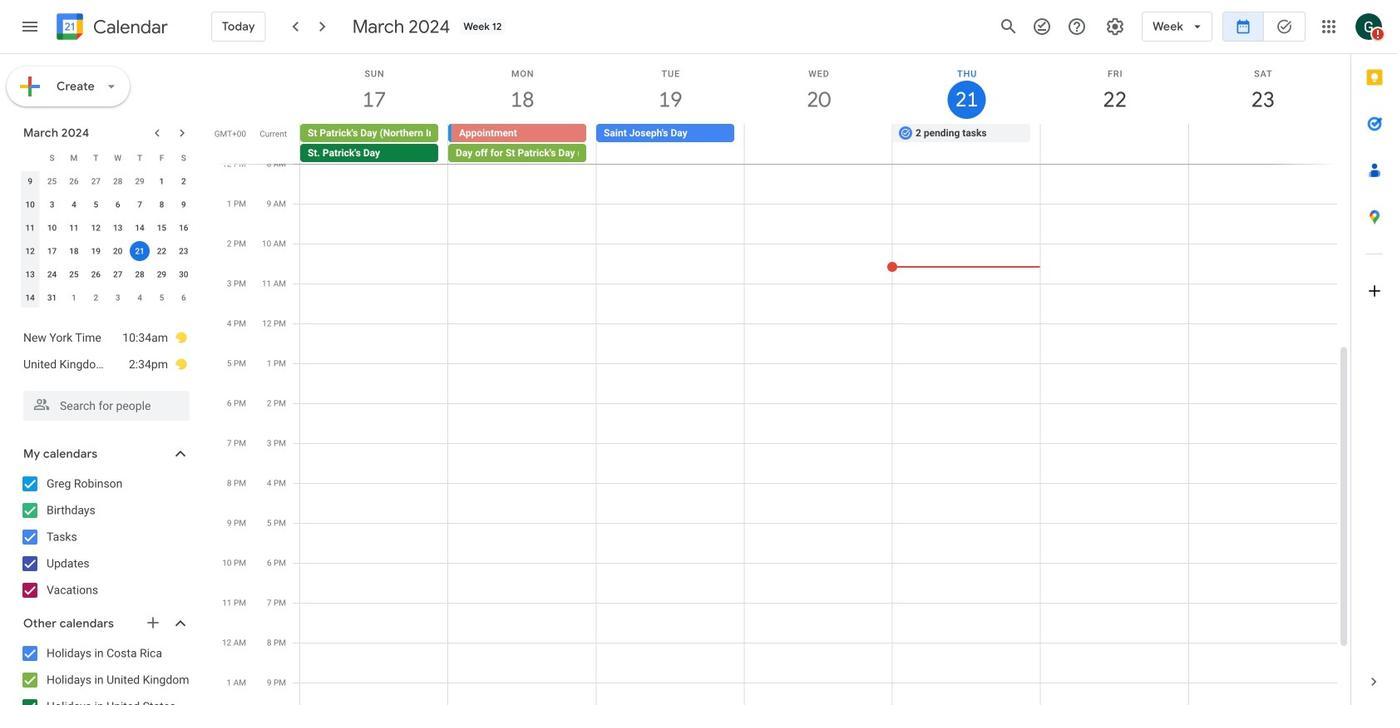 Task type: locate. For each thing, give the bounding box(es) containing it.
april 4 element
[[130, 288, 150, 308]]

row
[[293, 124, 1351, 164], [19, 146, 195, 170], [19, 170, 195, 193], [19, 193, 195, 216], [19, 216, 195, 240], [19, 240, 195, 263], [19, 263, 195, 286], [19, 286, 195, 310]]

18 element
[[64, 241, 84, 261]]

14 element
[[130, 218, 150, 238]]

9 element
[[174, 195, 194, 215]]

2 element
[[174, 171, 194, 191]]

1 element
[[152, 171, 172, 191]]

Search for people text field
[[33, 391, 180, 421]]

list item up "search for people" text box
[[23, 351, 188, 378]]

28 element
[[130, 265, 150, 285]]

23 element
[[174, 241, 194, 261]]

list item down april 2 element
[[23, 325, 188, 351]]

settings menu image
[[1106, 17, 1126, 37]]

list item
[[23, 325, 188, 351], [23, 351, 188, 378]]

list
[[7, 318, 203, 384]]

cell
[[300, 124, 449, 164], [449, 124, 597, 164], [745, 124, 893, 164], [1041, 124, 1189, 164], [1189, 124, 1337, 164], [129, 240, 151, 263]]

heading
[[90, 17, 168, 37]]

my calendars list
[[3, 471, 206, 604]]

10 element
[[42, 218, 62, 238]]

march 2024 grid
[[16, 146, 195, 310]]

19 element
[[86, 241, 106, 261]]

column header inside march 2024 grid
[[19, 146, 41, 170]]

15 element
[[152, 218, 172, 238]]

calendar element
[[53, 10, 168, 47]]

11 element
[[64, 218, 84, 238]]

april 6 element
[[174, 288, 194, 308]]

31 element
[[42, 288, 62, 308]]

column header
[[19, 146, 41, 170]]

27 element
[[108, 265, 128, 285]]

tab list
[[1352, 54, 1398, 659]]

row group inside march 2024 grid
[[19, 170, 195, 310]]

21, today element
[[130, 241, 150, 261]]

26 element
[[86, 265, 106, 285]]

february 26 element
[[64, 171, 84, 191]]

row group
[[19, 170, 195, 310]]

None search field
[[0, 384, 206, 421]]

april 1 element
[[64, 288, 84, 308]]

grid
[[213, 54, 1351, 706]]

8 element
[[152, 195, 172, 215]]



Task type: describe. For each thing, give the bounding box(es) containing it.
17 element
[[42, 241, 62, 261]]

february 27 element
[[86, 171, 106, 191]]

22 element
[[152, 241, 172, 261]]

add other calendars image
[[145, 615, 161, 632]]

april 3 element
[[108, 288, 128, 308]]

heading inside calendar element
[[90, 17, 168, 37]]

12 element
[[86, 218, 106, 238]]

29 element
[[152, 265, 172, 285]]

16 element
[[174, 218, 194, 238]]

cell inside row group
[[129, 240, 151, 263]]

5 element
[[86, 195, 106, 215]]

6 element
[[108, 195, 128, 215]]

1 list item from the top
[[23, 325, 188, 351]]

20 element
[[108, 241, 128, 261]]

other calendars list
[[3, 641, 206, 706]]

7 element
[[130, 195, 150, 215]]

25 element
[[64, 265, 84, 285]]

april 5 element
[[152, 288, 172, 308]]

3 element
[[42, 195, 62, 215]]

13 element
[[108, 218, 128, 238]]

april 2 element
[[86, 288, 106, 308]]

4 element
[[64, 195, 84, 215]]

24 element
[[42, 265, 62, 285]]

february 28 element
[[108, 171, 128, 191]]

february 25 element
[[42, 171, 62, 191]]

february 29 element
[[130, 171, 150, 191]]

30 element
[[174, 265, 194, 285]]

main drawer image
[[20, 17, 40, 37]]

2 list item from the top
[[23, 351, 188, 378]]



Task type: vqa. For each thing, say whether or not it's contained in the screenshot.
1 'COLUMN HEADER'
no



